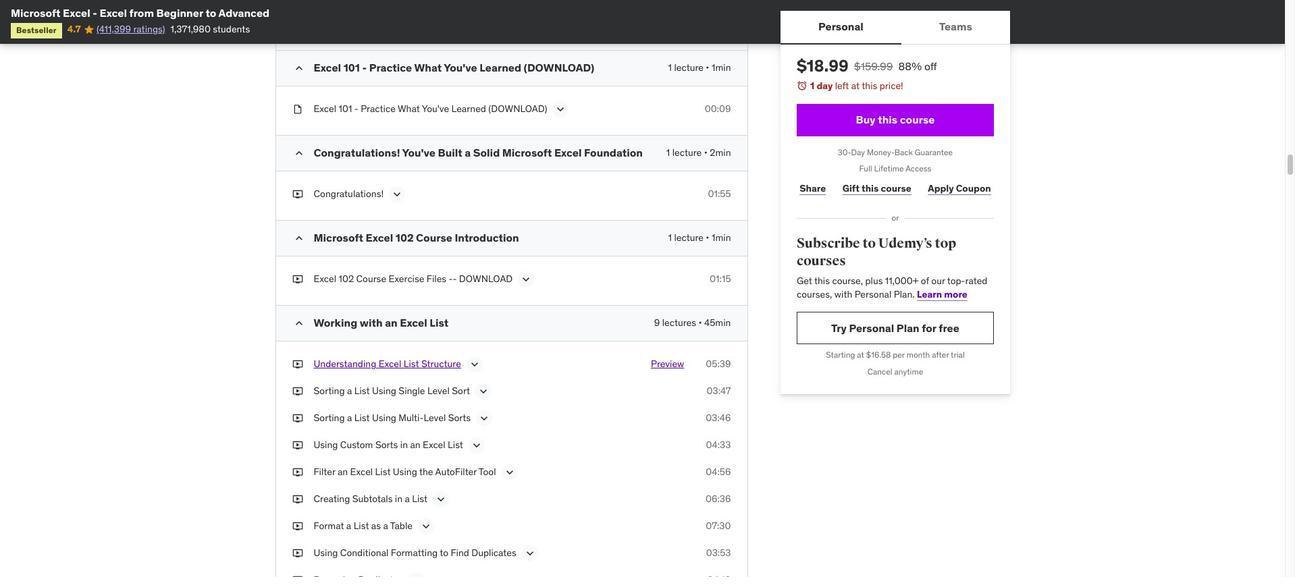 Task type: vqa. For each thing, say whether or not it's contained in the screenshot.
value
no



Task type: locate. For each thing, give the bounding box(es) containing it.
2 congratulations! from the top
[[314, 188, 384, 200]]

1 vertical spatial course
[[356, 273, 386, 285]]

0 vertical spatial learned
[[480, 61, 521, 74]]

0 vertical spatial excel 101 - practice what you've learned (download)
[[314, 61, 594, 74]]

1 vertical spatial practice
[[361, 103, 396, 115]]

with down course,
[[834, 288, 852, 300]]

0 vertical spatial show lecture description image
[[477, 385, 490, 399]]

understanding excel list structure
[[314, 358, 461, 370]]

sorting a list using single level sort
[[314, 385, 470, 397]]

beginner
[[156, 6, 203, 20]]

sorting up custom on the left bottom
[[314, 412, 345, 424]]

show lecture description image for using custom sorts in an excel list
[[470, 439, 483, 453]]

2 sorting from the top
[[314, 412, 345, 424]]

1min for microsoft excel 102 course introduction
[[712, 232, 731, 244]]

in
[[400, 439, 408, 451], [395, 493, 403, 505]]

• up 00:09
[[706, 62, 709, 74]]

0 horizontal spatial with
[[360, 316, 383, 330]]

xsmall image for congratulations!
[[292, 188, 303, 201]]

this down $159.99
[[862, 80, 877, 92]]

personal
[[818, 20, 863, 33], [854, 288, 891, 300], [849, 321, 894, 335]]

gift
[[842, 182, 859, 194]]

1 vertical spatial lecture
[[672, 147, 702, 159]]

course left the exercise
[[356, 273, 386, 285]]

1 horizontal spatial microsoft
[[314, 231, 363, 245]]

sorts down sorting a list using multi-level sorts
[[375, 439, 398, 451]]

this inside the get this course, plus 11,000+ of our top-rated courses, with personal plan.
[[814, 275, 830, 287]]

using left multi- at the bottom
[[372, 412, 396, 424]]

• for excel 101 - practice what you've learned (download)
[[706, 62, 709, 74]]

lecture
[[674, 62, 704, 74], [672, 147, 702, 159], [674, 232, 704, 244]]

small image
[[292, 62, 306, 75], [292, 147, 306, 160], [292, 317, 306, 330]]

3 small image from the top
[[292, 317, 306, 330]]

gift this course link
[[839, 175, 914, 202]]

1 vertical spatial in
[[395, 493, 403, 505]]

left
[[835, 80, 849, 92]]

0 vertical spatial an
[[385, 316, 398, 330]]

level for single
[[427, 385, 450, 397]]

list up custom on the left bottom
[[354, 412, 370, 424]]

1,371,980
[[171, 23, 211, 35]]

find
[[451, 547, 469, 559]]

1min for excel 101 - practice what you've learned (download)
[[712, 62, 731, 74]]

using left the
[[393, 466, 417, 478]]

0 horizontal spatial course
[[356, 273, 386, 285]]

personal inside button
[[818, 20, 863, 33]]

personal down plus
[[854, 288, 891, 300]]

sorts
[[448, 412, 471, 424], [375, 439, 398, 451]]

learn more link
[[917, 288, 967, 300]]

this right buy
[[878, 113, 897, 126]]

1 vertical spatial sorts
[[375, 439, 398, 451]]

•
[[706, 62, 709, 74], [704, 147, 708, 159], [706, 232, 709, 244], [699, 317, 702, 329]]

month
[[906, 350, 930, 360]]

course down lifetime
[[881, 182, 911, 194]]

using down understanding excel list structure button
[[372, 385, 396, 397]]

show lecture description image for congratulations!
[[390, 188, 404, 201]]

tab list
[[780, 11, 1010, 45]]

teams button
[[901, 11, 1010, 43]]

0 vertical spatial what
[[414, 61, 442, 74]]

lecture for (download)
[[674, 62, 704, 74]]

a right "built"
[[465, 146, 471, 159]]

this inside button
[[878, 113, 897, 126]]

level left the sort
[[427, 385, 450, 397]]

2 vertical spatial you've
[[402, 146, 436, 159]]

0 horizontal spatial an
[[338, 466, 348, 478]]

0 vertical spatial to
[[206, 6, 216, 20]]

small image
[[292, 232, 306, 245]]

show lecture description image
[[477, 385, 490, 399], [503, 466, 516, 480]]

subscribe to udemy's top courses
[[797, 235, 956, 269]]

4 xsmall image from the top
[[292, 439, 303, 452]]

1 lecture • 1min up 00:09
[[668, 62, 731, 74]]

0 vertical spatial 1min
[[712, 62, 731, 74]]

1 1 lecture • 1min from the top
[[668, 62, 731, 74]]

a
[[465, 146, 471, 159], [347, 385, 352, 397], [347, 412, 352, 424], [405, 493, 410, 505], [346, 520, 351, 532], [383, 520, 388, 532]]

xsmall image
[[292, 273, 303, 286], [292, 385, 303, 398], [292, 412, 303, 425], [292, 466, 303, 479], [292, 520, 303, 533], [292, 574, 303, 577]]

gift this course
[[842, 182, 911, 194]]

guarantee
[[915, 147, 953, 157]]

101
[[343, 61, 360, 74], [339, 103, 352, 115]]

0 vertical spatial sorting
[[314, 385, 345, 397]]

small image for excel 101 - practice what you've learned (download)
[[292, 62, 306, 75]]

congratulations! for congratulations!
[[314, 188, 384, 200]]

1 vertical spatial 1 lecture • 1min
[[668, 232, 731, 244]]

built
[[438, 146, 462, 159]]

to
[[206, 6, 216, 20], [862, 235, 876, 252], [440, 547, 448, 559]]

lectures
[[662, 317, 696, 329]]

(411,399 ratings)
[[97, 23, 165, 35]]

6 xsmall image from the top
[[292, 547, 303, 560]]

an up understanding excel list structure
[[385, 316, 398, 330]]

$159.99
[[854, 59, 893, 73]]

1 1min from the top
[[712, 62, 731, 74]]

show lecture description image right the sort
[[477, 385, 490, 399]]

0 vertical spatial microsoft
[[11, 6, 60, 20]]

creating
[[314, 493, 350, 505]]

0 vertical spatial 102
[[396, 231, 414, 245]]

0 horizontal spatial 102
[[339, 273, 354, 285]]

microsoft excel 102 course introduction
[[314, 231, 519, 245]]

1 xsmall image from the top
[[292, 273, 303, 286]]

• left 2min
[[704, 147, 708, 159]]

1 excel 101 - practice what you've learned (download) from the top
[[314, 61, 594, 74]]

1 vertical spatial sorting
[[314, 412, 345, 424]]

102 up working
[[339, 273, 354, 285]]

students
[[213, 23, 250, 35]]

xsmall image for using custom sorts in an excel list
[[292, 439, 303, 452]]

autofilter
[[435, 466, 477, 478]]

3 xsmall image from the top
[[292, 412, 303, 425]]

this for get
[[814, 275, 830, 287]]

1min up 00:09
[[712, 62, 731, 74]]

per
[[893, 350, 904, 360]]

alarm image
[[797, 80, 807, 91]]

2 1min from the top
[[712, 232, 731, 244]]

microsoft right solid
[[502, 146, 552, 159]]

exercise
[[389, 273, 424, 285]]

2 vertical spatial personal
[[849, 321, 894, 335]]

an right 'filter'
[[338, 466, 348, 478]]

1 vertical spatial an
[[410, 439, 421, 451]]

1 vertical spatial excel 101 - practice what you've learned (download)
[[314, 103, 547, 115]]

0 vertical spatial you've
[[444, 61, 477, 74]]

using down format
[[314, 547, 338, 559]]

0 horizontal spatial show lecture description image
[[477, 385, 490, 399]]

2 xsmall image from the top
[[292, 188, 303, 201]]

• down 01:55
[[706, 232, 709, 244]]

9
[[654, 317, 660, 329]]

2 xsmall image from the top
[[292, 385, 303, 398]]

4 xsmall image from the top
[[292, 466, 303, 479]]

microsoft up bestseller
[[11, 6, 60, 20]]

structure
[[421, 358, 461, 370]]

0 horizontal spatial to
[[206, 6, 216, 20]]

small image for congratulations! you've built a solid microsoft excel foundation
[[292, 147, 306, 160]]

102
[[396, 231, 414, 245], [339, 273, 354, 285]]

sorts down the sort
[[448, 412, 471, 424]]

1 vertical spatial level
[[424, 412, 446, 424]]

at right left
[[851, 80, 859, 92]]

show lecture description image for filter an excel list using the autofilter tool
[[503, 466, 516, 480]]

subscribe
[[797, 235, 860, 252]]

level down single
[[424, 412, 446, 424]]

congratulations!
[[314, 146, 400, 159], [314, 188, 384, 200]]

apply coupon button
[[925, 175, 994, 202]]

(411,399
[[97, 23, 131, 35]]

1 vertical spatial show lecture description image
[[503, 466, 516, 480]]

advanced
[[218, 6, 270, 20]]

1 vertical spatial congratulations!
[[314, 188, 384, 200]]

course
[[900, 113, 935, 126], [881, 182, 911, 194]]

to left udemy's
[[862, 235, 876, 252]]

$16.58
[[866, 350, 891, 360]]

04:56
[[706, 466, 731, 478]]

course inside gift this course "link"
[[881, 182, 911, 194]]

1 small image from the top
[[292, 62, 306, 75]]

102 up the exercise
[[396, 231, 414, 245]]

1 vertical spatial to
[[862, 235, 876, 252]]

0 vertical spatial course
[[900, 113, 935, 126]]

try personal plan for free
[[831, 321, 959, 335]]

0 vertical spatial with
[[834, 288, 852, 300]]

course up back at the top right
[[900, 113, 935, 126]]

to up 1,371,980 students
[[206, 6, 216, 20]]

1 vertical spatial 102
[[339, 273, 354, 285]]

this inside "link"
[[861, 182, 879, 194]]

buy this course
[[856, 113, 935, 126]]

1 horizontal spatial to
[[440, 547, 448, 559]]

03:53
[[706, 547, 731, 559]]

1 horizontal spatial an
[[385, 316, 398, 330]]

xsmall image for using conditional formatting to find duplicates
[[292, 547, 303, 560]]

1 horizontal spatial show lecture description image
[[503, 466, 516, 480]]

with right working
[[360, 316, 383, 330]]

this
[[862, 80, 877, 92], [878, 113, 897, 126], [861, 182, 879, 194], [814, 275, 830, 287]]

excel
[[63, 6, 90, 20], [100, 6, 127, 20], [314, 61, 341, 74], [314, 103, 336, 115], [554, 146, 582, 159], [366, 231, 393, 245], [314, 273, 336, 285], [400, 316, 427, 330], [379, 358, 401, 370], [423, 439, 445, 451], [350, 466, 373, 478]]

1 vertical spatial (download)
[[488, 103, 547, 115]]

2 horizontal spatial to
[[862, 235, 876, 252]]

1 xsmall image from the top
[[292, 103, 303, 116]]

-
[[93, 6, 97, 20], [362, 61, 367, 74], [354, 103, 358, 115], [449, 273, 453, 285], [453, 273, 457, 285]]

1 vertical spatial small image
[[292, 147, 306, 160]]

2 horizontal spatial microsoft
[[502, 146, 552, 159]]

back
[[894, 147, 913, 157]]

2 1 lecture • 1min from the top
[[668, 232, 731, 244]]

this right gift on the top
[[861, 182, 879, 194]]

0 horizontal spatial microsoft
[[11, 6, 60, 20]]

solid
[[473, 146, 500, 159]]

to left find
[[440, 547, 448, 559]]

1 for microsoft excel 102 course introduction
[[668, 232, 672, 244]]

xsmall image for excel 102 course exercise files -- download
[[292, 273, 303, 286]]

1min up 01:15
[[712, 232, 731, 244]]

try
[[831, 321, 846, 335]]

2 small image from the top
[[292, 147, 306, 160]]

5 xsmall image from the top
[[292, 493, 303, 506]]

sort
[[452, 385, 470, 397]]

list up structure
[[430, 316, 449, 330]]

0 vertical spatial 1 lecture • 1min
[[668, 62, 731, 74]]

0 vertical spatial personal
[[818, 20, 863, 33]]

0 vertical spatial small image
[[292, 62, 306, 75]]

3 xsmall image from the top
[[292, 358, 303, 371]]

xsmall image for sorting a list using single level sort
[[292, 385, 303, 398]]

0 vertical spatial level
[[427, 385, 450, 397]]

free
[[939, 321, 959, 335]]

1 horizontal spatial course
[[416, 231, 452, 245]]

1 horizontal spatial with
[[834, 288, 852, 300]]

personal inside the get this course, plus 11,000+ of our top-rated courses, with personal plan.
[[854, 288, 891, 300]]

an
[[385, 316, 398, 330], [410, 439, 421, 451], [338, 466, 348, 478]]

1 vertical spatial 1min
[[712, 232, 731, 244]]

course for gift this course
[[881, 182, 911, 194]]

course inside buy this course button
[[900, 113, 935, 126]]

course up files
[[416, 231, 452, 245]]

1 vertical spatial at
[[857, 350, 864, 360]]

personal inside 'try personal plan for free' link
[[849, 321, 894, 335]]

5 xsmall image from the top
[[292, 520, 303, 533]]

in right subtotals
[[395, 493, 403, 505]]

at left $16.58
[[857, 350, 864, 360]]

apply
[[928, 182, 954, 194]]

list up single
[[404, 358, 419, 370]]

2 horizontal spatial an
[[410, 439, 421, 451]]

using
[[372, 385, 396, 397], [372, 412, 396, 424], [314, 439, 338, 451], [393, 466, 417, 478], [314, 547, 338, 559]]

sorting for sorting a list using multi-level sorts
[[314, 412, 345, 424]]

personal up $18.99
[[818, 20, 863, 33]]

practice
[[369, 61, 412, 74], [361, 103, 396, 115]]

1 vertical spatial course
[[881, 182, 911, 194]]

format
[[314, 520, 344, 532]]

show lecture description image right tool
[[503, 466, 516, 480]]

small image for working with an excel list
[[292, 317, 306, 330]]

xsmall image
[[292, 103, 303, 116], [292, 188, 303, 201], [292, 358, 303, 371], [292, 439, 303, 452], [292, 493, 303, 506], [292, 547, 303, 560]]

or
[[891, 213, 899, 223]]

xsmall image for format a list as a table
[[292, 520, 303, 533]]

0 vertical spatial sorts
[[448, 412, 471, 424]]

courses
[[797, 252, 846, 269]]

1 vertical spatial what
[[398, 103, 420, 115]]

formatting
[[391, 547, 438, 559]]

• left the 45min
[[699, 317, 702, 329]]

conditional
[[340, 547, 389, 559]]

sorting down understanding
[[314, 385, 345, 397]]

table
[[390, 520, 413, 532]]

1 vertical spatial learned
[[451, 103, 486, 115]]

2 vertical spatial microsoft
[[314, 231, 363, 245]]

microsoft right small image
[[314, 231, 363, 245]]

in up filter an excel list using the autofilter tool on the left bottom of page
[[400, 439, 408, 451]]

0 vertical spatial (download)
[[524, 61, 594, 74]]

2min
[[710, 147, 731, 159]]

off
[[924, 59, 937, 73]]

show lecture description image
[[554, 103, 568, 116], [390, 188, 404, 201], [520, 273, 533, 286], [468, 358, 481, 372], [478, 412, 491, 426], [470, 439, 483, 453], [434, 493, 448, 507], [419, 520, 433, 534], [523, 547, 537, 561], [410, 574, 423, 577]]

1,371,980 students
[[171, 23, 250, 35]]

access
[[905, 164, 931, 174]]

1 vertical spatial personal
[[854, 288, 891, 300]]

• for congratulations! you've built a solid microsoft excel foundation
[[704, 147, 708, 159]]

microsoft
[[11, 6, 60, 20], [502, 146, 552, 159], [314, 231, 363, 245]]

1 lecture • 1min up 01:15
[[668, 232, 731, 244]]

00:09
[[705, 103, 731, 115]]

06:36
[[706, 493, 731, 505]]

1 congratulations! from the top
[[314, 146, 400, 159]]

this up courses,
[[814, 275, 830, 287]]

1min
[[712, 62, 731, 74], [712, 232, 731, 244]]

personal up $16.58
[[849, 321, 894, 335]]

learned
[[480, 61, 521, 74], [451, 103, 486, 115]]

0 vertical spatial congratulations!
[[314, 146, 400, 159]]

excel 101 - practice what you've learned (download)
[[314, 61, 594, 74], [314, 103, 547, 115]]

1 sorting from the top
[[314, 385, 345, 397]]

0 vertical spatial at
[[851, 80, 859, 92]]

congratulations! for congratulations! you've built a solid microsoft excel foundation
[[314, 146, 400, 159]]

an down multi- at the bottom
[[410, 439, 421, 451]]

2 vertical spatial small image
[[292, 317, 306, 330]]

(download)
[[524, 61, 594, 74], [488, 103, 547, 115]]

0 vertical spatial lecture
[[674, 62, 704, 74]]

03:46
[[706, 412, 731, 424]]



Task type: describe. For each thing, give the bounding box(es) containing it.
filter an excel list using the autofilter tool
[[314, 466, 496, 478]]

1 lecture • 2min
[[666, 147, 731, 159]]

45min
[[704, 317, 731, 329]]

2 excel 101 - practice what you've learned (download) from the top
[[314, 103, 547, 115]]

list down using custom sorts in an excel list
[[375, 466, 391, 478]]

at inside starting at $16.58 per month after trial cancel anytime
[[857, 350, 864, 360]]

07:30
[[706, 520, 731, 532]]

a right as
[[383, 520, 388, 532]]

course,
[[832, 275, 863, 287]]

6 xsmall image from the top
[[292, 574, 303, 577]]

1 horizontal spatial 102
[[396, 231, 414, 245]]

show lecture description image for sorting a list using single level sort
[[477, 385, 490, 399]]

$18.99 $159.99 88% off
[[797, 55, 937, 76]]

• for working with an excel list
[[699, 317, 702, 329]]

this for buy
[[878, 113, 897, 126]]

list down the
[[412, 493, 428, 505]]

lecture for foundation
[[672, 147, 702, 159]]

show lecture description image for format a list as a table
[[419, 520, 433, 534]]

1 lecture • 1min for microsoft excel 102 course introduction
[[668, 232, 731, 244]]

buy this course button
[[797, 104, 994, 136]]

rated
[[965, 275, 987, 287]]

as
[[371, 520, 381, 532]]

day
[[851, 147, 865, 157]]

03:47
[[707, 385, 731, 397]]

xsmall image for sorting a list using multi-level sorts
[[292, 412, 303, 425]]

learn more
[[917, 288, 967, 300]]

starting at $16.58 per month after trial cancel anytime
[[826, 350, 965, 377]]

01:55
[[708, 188, 731, 200]]

multi-
[[399, 412, 424, 424]]

the
[[419, 466, 433, 478]]

foundation
[[584, 146, 643, 159]]

1 lecture • 1min for excel 101 - practice what you've learned (download)
[[668, 62, 731, 74]]

show lecture description image for creating subtotals in a list
[[434, 493, 448, 507]]

get this course, plus 11,000+ of our top-rated courses, with personal plan.
[[797, 275, 987, 300]]

1 for congratulations! you've built a solid microsoft excel foundation
[[666, 147, 670, 159]]

udemy's
[[878, 235, 932, 252]]

0 horizontal spatial sorts
[[375, 439, 398, 451]]

1 vertical spatial microsoft
[[502, 146, 552, 159]]

excel 102 course exercise files -- download
[[314, 273, 513, 285]]

list up autofilter
[[448, 439, 463, 451]]

01:15
[[710, 273, 731, 285]]

microsoft for microsoft excel - excel from beginner to advanced
[[11, 6, 60, 20]]

get
[[797, 275, 812, 287]]

level for multi-
[[424, 412, 446, 424]]

after
[[932, 350, 949, 360]]

2 vertical spatial to
[[440, 547, 448, 559]]

1 day left at this price!
[[810, 80, 903, 92]]

0 vertical spatial practice
[[369, 61, 412, 74]]

30-day money-back guarantee full lifetime access
[[838, 147, 953, 174]]

lifetime
[[874, 164, 904, 174]]

0 vertical spatial course
[[416, 231, 452, 245]]

0 vertical spatial 101
[[343, 61, 360, 74]]

xsmall image for filter an excel list using the autofilter tool
[[292, 466, 303, 479]]

xsmall image for creating subtotals in a list
[[292, 493, 303, 506]]

personal button
[[780, 11, 901, 43]]

using custom sorts in an excel list
[[314, 439, 463, 451]]

show lecture description image for excel 102 course exercise files -- download
[[520, 273, 533, 286]]

starting
[[826, 350, 855, 360]]

tab list containing personal
[[780, 11, 1010, 45]]

files
[[427, 273, 447, 285]]

plan.
[[894, 288, 914, 300]]

top
[[935, 235, 956, 252]]

share button
[[797, 175, 829, 202]]

show lecture description image for sorting a list using multi-level sorts
[[478, 412, 491, 426]]

tool
[[479, 466, 496, 478]]

a right format
[[346, 520, 351, 532]]

trial
[[951, 350, 965, 360]]

2 vertical spatial an
[[338, 466, 348, 478]]

• for microsoft excel 102 course introduction
[[706, 232, 709, 244]]

buy
[[856, 113, 875, 126]]

working with an excel list
[[314, 316, 449, 330]]

1 horizontal spatial sorts
[[448, 412, 471, 424]]

excel inside button
[[379, 358, 401, 370]]

our
[[931, 275, 945, 287]]

learn
[[917, 288, 942, 300]]

bestseller
[[16, 25, 57, 35]]

1 vertical spatial you've
[[422, 103, 449, 115]]

creating subtotals in a list
[[314, 493, 428, 505]]

single
[[399, 385, 425, 397]]

cancel
[[867, 367, 892, 377]]

2 vertical spatial lecture
[[674, 232, 704, 244]]

introduction
[[455, 231, 519, 245]]

for
[[922, 321, 936, 335]]

a down filter an excel list using the autofilter tool on the left bottom of page
[[405, 493, 410, 505]]

30-
[[838, 147, 851, 157]]

to inside subscribe to udemy's top courses
[[862, 235, 876, 252]]

88%
[[898, 59, 922, 73]]

anytime
[[894, 367, 923, 377]]

a down understanding
[[347, 385, 352, 397]]

teams
[[939, 20, 972, 33]]

11,000+
[[885, 275, 918, 287]]

share
[[799, 182, 826, 194]]

courses,
[[797, 288, 832, 300]]

more
[[944, 288, 967, 300]]

money-
[[867, 147, 894, 157]]

full
[[859, 164, 872, 174]]

1 vertical spatial 101
[[339, 103, 352, 115]]

download
[[459, 273, 513, 285]]

using conditional formatting to find duplicates
[[314, 547, 516, 559]]

1 for excel 101 - practice what you've learned (download)
[[668, 62, 672, 74]]

05:39
[[706, 358, 731, 370]]

day
[[816, 80, 832, 92]]

9 lectures • 45min
[[654, 317, 731, 329]]

plus
[[865, 275, 883, 287]]

this for gift
[[861, 182, 879, 194]]

top-
[[947, 275, 965, 287]]

subtotals
[[352, 493, 393, 505]]

microsoft for microsoft excel 102 course introduction
[[314, 231, 363, 245]]

a up custom on the left bottom
[[347, 412, 352, 424]]

plan
[[896, 321, 919, 335]]

preview
[[651, 358, 684, 370]]

list inside button
[[404, 358, 419, 370]]

04:33
[[706, 439, 731, 451]]

list down understanding
[[354, 385, 370, 397]]

1 vertical spatial with
[[360, 316, 383, 330]]

show lecture description image for excel 101 - practice what you've learned (download)
[[554, 103, 568, 116]]

with inside the get this course, plus 11,000+ of our top-rated courses, with personal plan.
[[834, 288, 852, 300]]

show lecture description image for using conditional formatting to find duplicates
[[523, 547, 537, 561]]

from
[[129, 6, 154, 20]]

list left as
[[354, 520, 369, 532]]

sorting for sorting a list using single level sort
[[314, 385, 345, 397]]

using up 'filter'
[[314, 439, 338, 451]]

xsmall image for excel 101 - practice what you've learned (download)
[[292, 103, 303, 116]]

0 vertical spatial in
[[400, 439, 408, 451]]

course for buy this course
[[900, 113, 935, 126]]

apply coupon
[[928, 182, 991, 194]]

congratulations! you've built a solid microsoft excel foundation
[[314, 146, 643, 159]]



